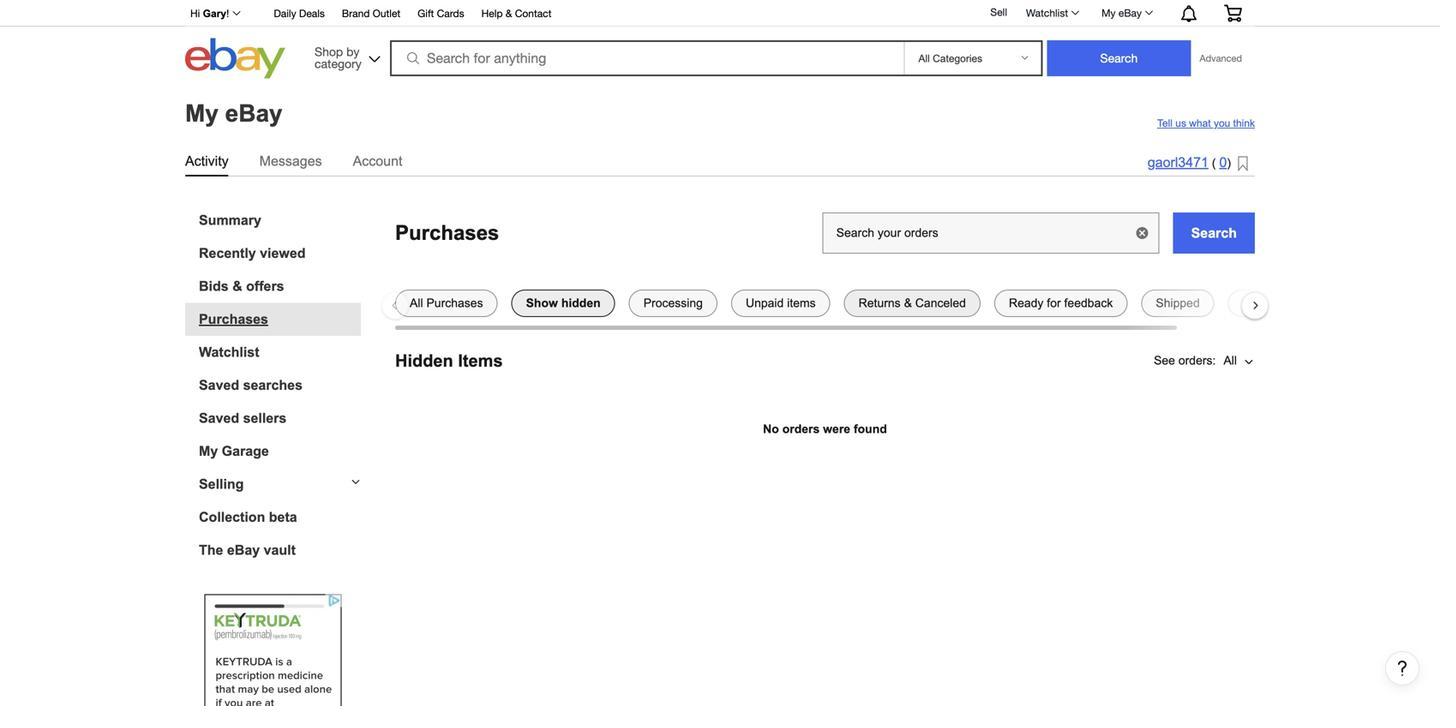 Task type: locate. For each thing, give the bounding box(es) containing it.
deals
[[299, 7, 325, 19]]

category
[[315, 57, 362, 71]]

watchlist inside account "navigation"
[[1026, 7, 1068, 19]]

help, opens dialogs image
[[1394, 660, 1411, 677]]

watchlist link down purchases link
[[199, 345, 361, 360]]

gaorl3471 ( 0 )
[[1148, 155, 1231, 170]]

&
[[506, 7, 512, 19], [232, 279, 242, 294]]

search
[[1191, 225, 1237, 241]]

think
[[1233, 117, 1255, 129]]

my for my garage link
[[199, 444, 218, 459]]

1 saved from the top
[[199, 378, 239, 393]]

by
[[346, 45, 360, 59]]

0 vertical spatial my
[[1102, 7, 1116, 19]]

summary link
[[199, 213, 361, 228]]

1 horizontal spatial watchlist
[[1026, 7, 1068, 19]]

shop
[[315, 45, 343, 59]]

0 horizontal spatial &
[[232, 279, 242, 294]]

hidden
[[395, 351, 453, 370]]

recently viewed link
[[199, 246, 361, 261]]

1 vertical spatial watchlist link
[[199, 345, 361, 360]]

brand outlet
[[342, 7, 400, 19]]

help & contact
[[481, 7, 552, 19]]

& for bids
[[232, 279, 242, 294]]

summary
[[199, 213, 261, 228]]

daily
[[274, 7, 296, 19]]

all
[[1224, 354, 1237, 367]]

none submit inside shop by category banner
[[1047, 40, 1191, 76]]

ebay inside account "navigation"
[[1119, 7, 1142, 19]]

help & contact link
[[481, 5, 552, 24]]

0 vertical spatial purchases
[[395, 222, 499, 244]]

activity
[[185, 153, 229, 169]]

1 horizontal spatial watchlist link
[[1017, 3, 1087, 23]]

hi gary !
[[190, 8, 229, 19]]

gift
[[418, 7, 434, 19]]

watchlist up saved searches
[[199, 345, 259, 360]]

vault
[[264, 543, 296, 558]]

0 vertical spatial ebay
[[1119, 7, 1142, 19]]

items
[[458, 351, 503, 370]]

orders:
[[1179, 354, 1216, 367]]

my ebay link
[[1092, 3, 1161, 23]]

(
[[1212, 156, 1216, 170]]

watchlist
[[1026, 7, 1068, 19], [199, 345, 259, 360]]

2 vertical spatial my
[[199, 444, 218, 459]]

2 vertical spatial ebay
[[227, 543, 260, 558]]

saved up my garage
[[199, 411, 239, 426]]

brand outlet link
[[342, 5, 400, 24]]

gift cards link
[[418, 5, 464, 24]]

saved
[[199, 378, 239, 393], [199, 411, 239, 426]]

daily deals link
[[274, 5, 325, 24]]

1 vertical spatial purchases
[[199, 312, 268, 327]]

cards
[[437, 7, 464, 19]]

watchlist link
[[1017, 3, 1087, 23], [199, 345, 361, 360]]

Search for anything text field
[[393, 42, 901, 75]]

advanced link
[[1191, 41, 1251, 75]]

0 horizontal spatial watchlist
[[199, 345, 259, 360]]

my ebay
[[1102, 7, 1142, 19], [185, 100, 283, 127]]

messages
[[259, 153, 322, 169]]

my
[[1102, 7, 1116, 19], [185, 100, 219, 127], [199, 444, 218, 459]]

messages link
[[259, 150, 322, 172]]

watchlist for right watchlist link
[[1026, 7, 1068, 19]]

outlet
[[373, 7, 400, 19]]

ebay
[[1119, 7, 1142, 19], [225, 100, 283, 127], [227, 543, 260, 558]]

collection
[[199, 510, 265, 525]]

the ebay vault link
[[199, 543, 361, 559]]

0 horizontal spatial my ebay
[[185, 100, 283, 127]]

0 horizontal spatial watchlist link
[[199, 345, 361, 360]]

gaorl3471 link
[[1148, 155, 1209, 170]]

1 vertical spatial saved
[[199, 411, 239, 426]]

saved sellers link
[[199, 411, 361, 427]]

ebay for the ebay vault link
[[227, 543, 260, 558]]

offers
[[246, 279, 284, 294]]

1 vertical spatial watchlist
[[199, 345, 259, 360]]

0 vertical spatial &
[[506, 7, 512, 19]]

& inside my ebay 'main content'
[[232, 279, 242, 294]]

1 horizontal spatial &
[[506, 7, 512, 19]]

advertisement region
[[204, 595, 342, 706]]

all button
[[1223, 344, 1255, 378]]

found
[[854, 423, 887, 436]]

shop by category banner
[[181, 0, 1255, 83]]

bids & offers
[[199, 279, 284, 294]]

what
[[1189, 117, 1211, 129]]

account navigation
[[181, 0, 1255, 27]]

watchlist link right sell link
[[1017, 3, 1087, 23]]

0 link
[[1219, 155, 1227, 170]]

0 vertical spatial saved
[[199, 378, 239, 393]]

& right the bids
[[232, 279, 242, 294]]

0 vertical spatial my ebay
[[1102, 7, 1142, 19]]

the ebay vault
[[199, 543, 296, 558]]

1 vertical spatial &
[[232, 279, 242, 294]]

you
[[1214, 117, 1230, 129]]

collection beta link
[[199, 510, 361, 526]]

1 vertical spatial my ebay
[[185, 100, 283, 127]]

2 saved from the top
[[199, 411, 239, 426]]

no
[[763, 423, 779, 436]]

None submit
[[1047, 40, 1191, 76]]

purchases
[[395, 222, 499, 244], [199, 312, 268, 327]]

0 vertical spatial watchlist link
[[1017, 3, 1087, 23]]

0 horizontal spatial purchases
[[199, 312, 268, 327]]

my inside account "navigation"
[[1102, 7, 1116, 19]]

0 vertical spatial watchlist
[[1026, 7, 1068, 19]]

purchases link
[[199, 312, 361, 327]]

viewed
[[260, 246, 306, 261]]

None text field
[[823, 213, 1160, 254]]

& inside account "navigation"
[[506, 7, 512, 19]]

1 horizontal spatial my ebay
[[1102, 7, 1142, 19]]

daily deals
[[274, 7, 325, 19]]

saved up saved sellers
[[199, 378, 239, 393]]

& right "help"
[[506, 7, 512, 19]]

0
[[1219, 155, 1227, 170]]

watchlist right sell link
[[1026, 7, 1068, 19]]

collection beta
[[199, 510, 297, 525]]

help
[[481, 7, 503, 19]]

advanced
[[1200, 53, 1242, 64]]

1 vertical spatial my
[[185, 100, 219, 127]]

!
[[226, 8, 229, 19]]

watchlist inside my ebay 'main content'
[[199, 345, 259, 360]]



Task type: describe. For each thing, give the bounding box(es) containing it.
bids
[[199, 279, 229, 294]]

saved searches link
[[199, 378, 361, 393]]

saved searches
[[199, 378, 303, 393]]

account
[[353, 153, 402, 169]]

none text field inside my ebay 'main content'
[[823, 213, 1160, 254]]

your shopping cart image
[[1223, 5, 1243, 22]]

gift cards
[[418, 7, 464, 19]]

my garage link
[[199, 444, 361, 460]]

see
[[1154, 354, 1175, 367]]

shop by category
[[315, 45, 362, 71]]

saved sellers
[[199, 411, 287, 426]]

gary
[[203, 8, 226, 19]]

my ebay inside account "navigation"
[[1102, 7, 1142, 19]]

gaorl3471
[[1148, 155, 1209, 170]]

the
[[199, 543, 223, 558]]

bids & offers link
[[199, 279, 361, 294]]

us
[[1176, 117, 1186, 129]]

beta
[[269, 510, 297, 525]]

)
[[1227, 156, 1231, 170]]

search button
[[1173, 213, 1255, 254]]

activity link
[[185, 150, 229, 172]]

my garage
[[199, 444, 269, 459]]

no orders were found
[[763, 423, 887, 436]]

sellers
[[243, 411, 287, 426]]

selling
[[199, 477, 244, 492]]

recently
[[199, 246, 256, 261]]

saved for saved searches
[[199, 378, 239, 393]]

tell us what you think
[[1157, 117, 1255, 129]]

recently viewed
[[199, 246, 306, 261]]

my ebay main content
[[7, 83, 1433, 706]]

ebay for my ebay link
[[1119, 7, 1142, 19]]

tell us what you think link
[[1157, 117, 1255, 129]]

see orders: all
[[1154, 354, 1237, 367]]

hidden items
[[395, 351, 503, 370]]

contact
[[515, 7, 552, 19]]

my for my ebay link
[[1102, 7, 1116, 19]]

searches
[[243, 378, 303, 393]]

1 vertical spatial ebay
[[225, 100, 283, 127]]

tell
[[1157, 117, 1173, 129]]

orders
[[782, 423, 820, 436]]

account link
[[353, 150, 402, 172]]

brand
[[342, 7, 370, 19]]

selling button
[[185, 477, 361, 493]]

were
[[823, 423, 850, 436]]

saved for saved sellers
[[199, 411, 239, 426]]

sell
[[991, 6, 1007, 18]]

watchlist for the bottommost watchlist link
[[199, 345, 259, 360]]

& for help
[[506, 7, 512, 19]]

shop by category button
[[307, 38, 384, 75]]

my ebay inside 'main content'
[[185, 100, 283, 127]]

1 horizontal spatial purchases
[[395, 222, 499, 244]]

sell link
[[983, 6, 1015, 18]]

make this page your my ebay homepage image
[[1238, 156, 1248, 172]]

hi
[[190, 8, 200, 19]]

garage
[[222, 444, 269, 459]]



Task type: vqa. For each thing, say whether or not it's contained in the screenshot.
'Best'
no



